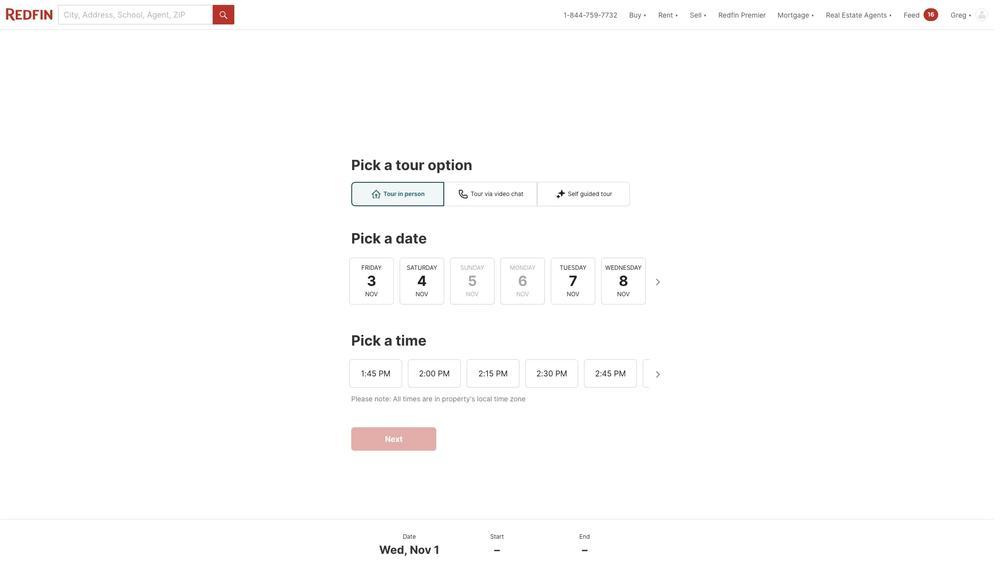 Task type: locate. For each thing, give the bounding box(es) containing it.
4 ▾ from the left
[[811, 11, 815, 19]]

tour inside option
[[601, 191, 612, 198]]

pm for 2:45 pm
[[614, 369, 626, 379]]

date wed, nov 1
[[379, 533, 440, 557]]

self
[[568, 191, 579, 198]]

tour for tour via video chat
[[471, 191, 483, 198]]

▾ right greg
[[969, 11, 972, 19]]

sunday
[[460, 264, 484, 271]]

in right the 'are'
[[435, 395, 440, 403]]

pm
[[379, 369, 391, 379], [438, 369, 450, 379], [496, 369, 508, 379], [556, 369, 567, 379], [614, 369, 626, 379]]

▾ right rent
[[675, 11, 678, 19]]

1 vertical spatial a
[[384, 230, 393, 247]]

6 ▾ from the left
[[969, 11, 972, 19]]

mortgage ▾ button
[[778, 0, 815, 29]]

pick for pick a date
[[351, 230, 381, 247]]

0 horizontal spatial tour
[[384, 191, 397, 198]]

a left date
[[384, 230, 393, 247]]

▾ right mortgage
[[811, 11, 815, 19]]

– down end
[[582, 543, 588, 557]]

rent
[[659, 11, 673, 19]]

1:45 pm
[[361, 369, 391, 379]]

nov down 7
[[567, 291, 580, 298]]

0 vertical spatial tour
[[396, 157, 425, 174]]

nov inside monday 6 nov
[[517, 291, 529, 298]]

–
[[494, 543, 500, 557], [582, 543, 588, 557]]

1 horizontal spatial in
[[435, 395, 440, 403]]

1:45
[[361, 369, 377, 379]]

1 horizontal spatial tour
[[471, 191, 483, 198]]

times
[[403, 395, 421, 403]]

1 ▾ from the left
[[644, 11, 647, 19]]

0 vertical spatial time
[[396, 332, 427, 349]]

nov inside tuesday 7 nov
[[567, 291, 580, 298]]

1 a from the top
[[384, 157, 393, 174]]

2:00 pm
[[419, 369, 450, 379]]

in left person
[[398, 191, 403, 198]]

next image right wednesday 8 nov
[[650, 274, 666, 290]]

2 pm from the left
[[438, 369, 450, 379]]

0 horizontal spatial in
[[398, 191, 403, 198]]

1 vertical spatial tour
[[601, 191, 612, 198]]

redfin premier
[[719, 11, 766, 19]]

2 a from the top
[[384, 230, 393, 247]]

nov for 7
[[567, 291, 580, 298]]

pick up 1:45
[[351, 332, 381, 349]]

mortgage
[[778, 11, 810, 19]]

2:30 pm
[[537, 369, 567, 379]]

▾ for rent ▾
[[675, 11, 678, 19]]

0 vertical spatial a
[[384, 157, 393, 174]]

2:45 pm button
[[584, 360, 637, 388]]

2:15
[[479, 369, 494, 379]]

pm inside button
[[379, 369, 391, 379]]

rent ▾ button
[[659, 0, 678, 29]]

1 vertical spatial time
[[494, 395, 508, 403]]

4
[[417, 272, 427, 289]]

2 ▾ from the left
[[675, 11, 678, 19]]

2 vertical spatial a
[[384, 332, 393, 349]]

saturday 4 nov
[[407, 264, 437, 298]]

tour for tour in person
[[384, 191, 397, 198]]

pm right 2:45
[[614, 369, 626, 379]]

pick a time
[[351, 332, 427, 349]]

time up the 2:00
[[396, 332, 427, 349]]

pm right 1:45
[[379, 369, 391, 379]]

▾
[[644, 11, 647, 19], [675, 11, 678, 19], [704, 11, 707, 19], [811, 11, 815, 19], [889, 11, 892, 19], [969, 11, 972, 19]]

2:00
[[419, 369, 436, 379]]

estate
[[842, 11, 863, 19]]

5
[[468, 272, 477, 289]]

self guided tour option
[[537, 182, 630, 207]]

pm right 2:30
[[556, 369, 567, 379]]

tour right guided
[[601, 191, 612, 198]]

▾ right sell at the top of the page
[[704, 11, 707, 19]]

tour in person option
[[351, 182, 444, 207]]

tour for guided
[[601, 191, 612, 198]]

nov inside wednesday 8 nov
[[617, 291, 630, 298]]

0 vertical spatial in
[[398, 191, 403, 198]]

2:15 pm button
[[467, 360, 520, 388]]

2:45
[[595, 369, 612, 379]]

date
[[396, 230, 427, 247]]

1 horizontal spatial –
[[582, 543, 588, 557]]

5 pm from the left
[[614, 369, 626, 379]]

1 pm from the left
[[379, 369, 391, 379]]

1 vertical spatial pick
[[351, 230, 381, 247]]

real
[[826, 11, 840, 19]]

pick up friday
[[351, 230, 381, 247]]

pm right the 2:00
[[438, 369, 450, 379]]

0 horizontal spatial tour
[[396, 157, 425, 174]]

1 – from the left
[[494, 543, 500, 557]]

0 vertical spatial pick
[[351, 157, 381, 174]]

nov inside friday 3 nov
[[365, 291, 378, 298]]

sunday 5 nov
[[460, 264, 484, 298]]

pick for pick a tour option
[[351, 157, 381, 174]]

greg
[[951, 11, 967, 19]]

end –
[[580, 533, 590, 557]]

local
[[477, 395, 492, 403]]

a up tour in person option on the top
[[384, 157, 393, 174]]

nov down 4
[[416, 291, 428, 298]]

nov left 1
[[410, 543, 431, 557]]

nov inside sunday 5 nov
[[466, 291, 479, 298]]

friday 3 nov
[[362, 264, 382, 298]]

0 horizontal spatial time
[[396, 332, 427, 349]]

pick a date
[[351, 230, 427, 247]]

sell ▾
[[690, 11, 707, 19]]

3 ▾ from the left
[[704, 11, 707, 19]]

tour left person
[[384, 191, 397, 198]]

2:15 pm
[[479, 369, 508, 379]]

pick
[[351, 157, 381, 174], [351, 230, 381, 247], [351, 332, 381, 349]]

2 pick from the top
[[351, 230, 381, 247]]

pm right 2:15
[[496, 369, 508, 379]]

1-
[[564, 11, 570, 19]]

tour up person
[[396, 157, 425, 174]]

tour via video chat option
[[444, 182, 537, 207]]

a
[[384, 157, 393, 174], [384, 230, 393, 247], [384, 332, 393, 349]]

4 pm from the left
[[556, 369, 567, 379]]

time
[[396, 332, 427, 349], [494, 395, 508, 403]]

sell ▾ button
[[690, 0, 707, 29]]

monday
[[510, 264, 536, 271]]

▾ right agents on the top right of page
[[889, 11, 892, 19]]

wednesday
[[605, 264, 642, 271]]

tour
[[384, 191, 397, 198], [471, 191, 483, 198]]

end
[[580, 533, 590, 541]]

time right local
[[494, 395, 508, 403]]

pick up tour in person option on the top
[[351, 157, 381, 174]]

tour in person
[[384, 191, 425, 198]]

5 ▾ from the left
[[889, 11, 892, 19]]

1 pick from the top
[[351, 157, 381, 174]]

list box
[[351, 182, 643, 207]]

1 horizontal spatial tour
[[601, 191, 612, 198]]

2 – from the left
[[582, 543, 588, 557]]

2:00 pm button
[[408, 360, 461, 388]]

tour left the via
[[471, 191, 483, 198]]

pm inside button
[[614, 369, 626, 379]]

nov inside 'saturday 4 nov'
[[416, 291, 428, 298]]

6
[[518, 272, 528, 289]]

nov down '5'
[[466, 291, 479, 298]]

3 pick from the top
[[351, 332, 381, 349]]

▾ right buy
[[644, 11, 647, 19]]

next image
[[650, 274, 666, 290], [650, 367, 666, 383]]

via
[[485, 191, 493, 198]]

a for tour
[[384, 157, 393, 174]]

saturday
[[407, 264, 437, 271]]

2 vertical spatial pick
[[351, 332, 381, 349]]

greg ▾
[[951, 11, 972, 19]]

1 next image from the top
[[650, 274, 666, 290]]

3 a from the top
[[384, 332, 393, 349]]

2 tour from the left
[[471, 191, 483, 198]]

a up 1:45 pm button
[[384, 332, 393, 349]]

chat
[[511, 191, 524, 198]]

list box containing tour in person
[[351, 182, 643, 207]]

nov down 6 on the right
[[517, 291, 529, 298]]

sell
[[690, 11, 702, 19]]

1:45 pm button
[[349, 360, 402, 388]]

7732
[[601, 11, 618, 19]]

0 vertical spatial next image
[[650, 274, 666, 290]]

1-844-759-7732 link
[[564, 11, 618, 19]]

nov for 4
[[416, 291, 428, 298]]

0 horizontal spatial –
[[494, 543, 500, 557]]

nov down 8
[[617, 291, 630, 298]]

– inside start –
[[494, 543, 500, 557]]

3 pm from the left
[[496, 369, 508, 379]]

next image right 2:45 pm button
[[650, 367, 666, 383]]

1 vertical spatial next image
[[650, 367, 666, 383]]

– down 'start'
[[494, 543, 500, 557]]

nov down 3
[[365, 291, 378, 298]]

1 tour from the left
[[384, 191, 397, 198]]

a for time
[[384, 332, 393, 349]]

real estate agents ▾
[[826, 11, 892, 19]]

rent ▾
[[659, 11, 678, 19]]

nov for 6
[[517, 291, 529, 298]]

redfin
[[719, 11, 739, 19]]

real estate agents ▾ button
[[820, 0, 898, 29]]

– inside the 'end –'
[[582, 543, 588, 557]]



Task type: describe. For each thing, give the bounding box(es) containing it.
buy ▾
[[629, 11, 647, 19]]

a for date
[[384, 230, 393, 247]]

friday
[[362, 264, 382, 271]]

submit search image
[[220, 11, 228, 19]]

pick a tour option
[[351, 157, 472, 174]]

nov for 5
[[466, 291, 479, 298]]

feed
[[904, 11, 920, 19]]

▾ for buy ▾
[[644, 11, 647, 19]]

sell ▾ button
[[684, 0, 713, 29]]

2:30 pm button
[[526, 360, 578, 388]]

buy
[[629, 11, 642, 19]]

pm for 2:30 pm
[[556, 369, 567, 379]]

2:45 pm
[[595, 369, 626, 379]]

start –
[[490, 533, 504, 557]]

▾ for sell ▾
[[704, 11, 707, 19]]

are
[[422, 395, 433, 403]]

wednesday 8 nov
[[605, 264, 642, 298]]

in inside tour in person option
[[398, 191, 403, 198]]

nov for 8
[[617, 291, 630, 298]]

rent ▾ button
[[653, 0, 684, 29]]

buy ▾ button
[[629, 0, 647, 29]]

zone
[[510, 395, 526, 403]]

monday 6 nov
[[510, 264, 536, 298]]

2 next image from the top
[[650, 367, 666, 383]]

1 horizontal spatial time
[[494, 395, 508, 403]]

8
[[619, 272, 628, 289]]

buy ▾ button
[[624, 0, 653, 29]]

759-
[[586, 11, 601, 19]]

all
[[393, 395, 401, 403]]

1 vertical spatial in
[[435, 395, 440, 403]]

tour for a
[[396, 157, 425, 174]]

– for start –
[[494, 543, 500, 557]]

mortgage ▾
[[778, 11, 815, 19]]

please note: all times are in property's local time zone
[[351, 395, 526, 403]]

please
[[351, 395, 373, 403]]

tuesday 7 nov
[[560, 264, 587, 298]]

nov inside date wed, nov 1
[[410, 543, 431, 557]]

City, Address, School, Agent, ZIP search field
[[58, 5, 213, 24]]

16
[[928, 11, 935, 18]]

self guided tour
[[568, 191, 612, 198]]

nov for 3
[[365, 291, 378, 298]]

option
[[428, 157, 472, 174]]

next
[[385, 434, 403, 444]]

guided
[[580, 191, 599, 198]]

1-844-759-7732
[[564, 11, 618, 19]]

844-
[[570, 11, 586, 19]]

property's
[[442, 395, 475, 403]]

agents
[[864, 11, 887, 19]]

▾ for mortgage ▾
[[811, 11, 815, 19]]

▾ for greg ▾
[[969, 11, 972, 19]]

wed,
[[379, 543, 407, 557]]

date
[[403, 533, 416, 541]]

tour via video chat
[[471, 191, 524, 198]]

2:30
[[537, 369, 553, 379]]

7
[[569, 272, 578, 289]]

3
[[367, 272, 376, 289]]

pm for 2:15 pm
[[496, 369, 508, 379]]

pm for 2:00 pm
[[438, 369, 450, 379]]

– for end –
[[582, 543, 588, 557]]

pm for 1:45 pm
[[379, 369, 391, 379]]

pick for pick a time
[[351, 332, 381, 349]]

note:
[[375, 395, 391, 403]]

real estate agents ▾ link
[[826, 0, 892, 29]]

start
[[490, 533, 504, 541]]

tuesday
[[560, 264, 587, 271]]

1
[[434, 543, 440, 557]]

mortgage ▾ button
[[772, 0, 820, 29]]

video
[[494, 191, 510, 198]]

premier
[[741, 11, 766, 19]]

next button
[[351, 428, 437, 451]]

redfin premier button
[[713, 0, 772, 29]]

person
[[405, 191, 425, 198]]



Task type: vqa. For each thing, say whether or not it's contained in the screenshot.
Owensmouth Ave
no



